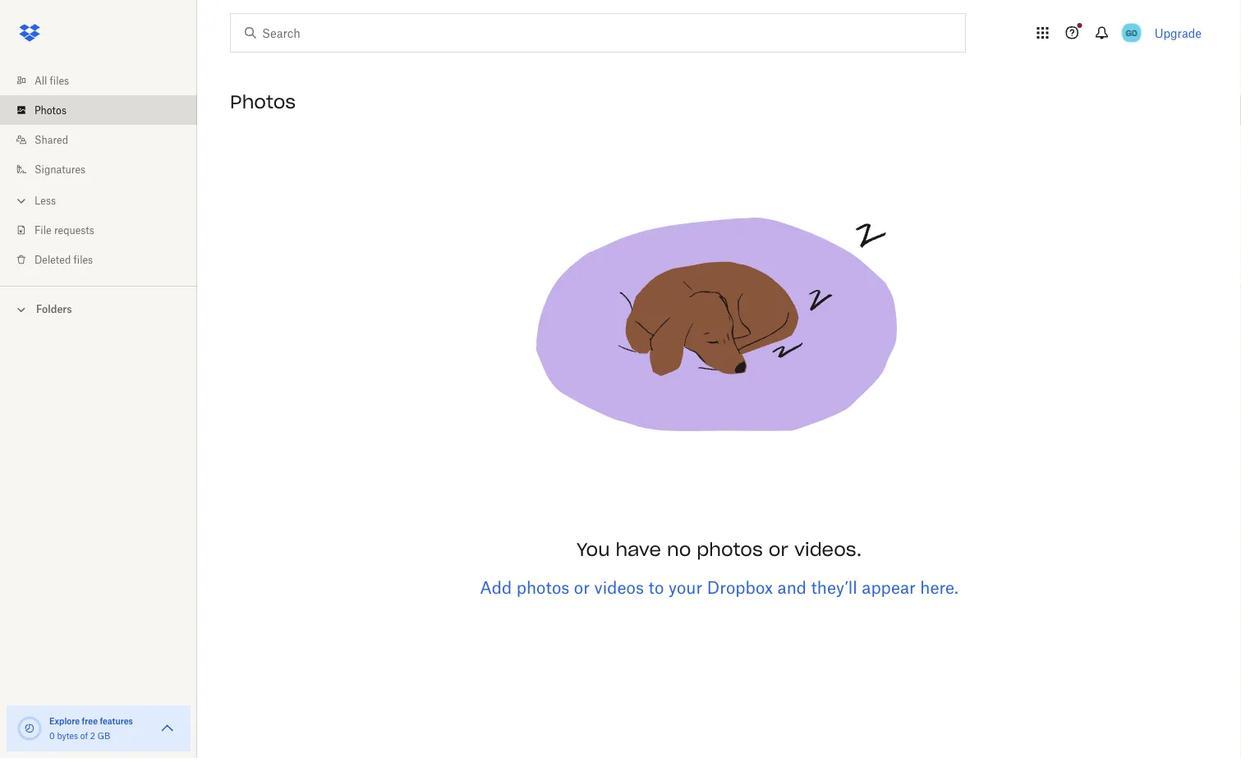 Task type: locate. For each thing, give the bounding box(es) containing it.
add photos or videos to your dropbox and they'll appear here. link
[[480, 578, 959, 598]]

no
[[667, 538, 691, 561]]

explore free features 0 bytes of 2 gb
[[49, 716, 133, 741]]

to
[[649, 578, 664, 598]]

0 vertical spatial files
[[50, 74, 69, 87]]

folders button
[[0, 297, 197, 321]]

files for deleted files
[[74, 253, 93, 266]]

0 horizontal spatial files
[[50, 74, 69, 87]]

0 horizontal spatial or
[[574, 578, 590, 598]]

photos
[[697, 538, 763, 561], [517, 578, 570, 598]]

list
[[0, 56, 197, 286]]

dropbox image
[[13, 16, 46, 49]]

files inside the all files link
[[50, 74, 69, 87]]

or
[[769, 538, 789, 561], [574, 578, 590, 598]]

upgrade link
[[1155, 26, 1202, 40]]

0 horizontal spatial photos
[[517, 578, 570, 598]]

1 vertical spatial files
[[74, 253, 93, 266]]

files right deleted
[[74, 253, 93, 266]]

files inside deleted files link
[[74, 253, 93, 266]]

0 vertical spatial photos
[[697, 538, 763, 561]]

1 horizontal spatial or
[[769, 538, 789, 561]]

file requests link
[[13, 215, 197, 245]]

or left videos
[[574, 578, 590, 598]]

1 vertical spatial or
[[574, 578, 590, 598]]

go button
[[1119, 20, 1145, 46]]

1 vertical spatial photos
[[517, 578, 570, 598]]

file requests
[[35, 224, 94, 236]]

photos
[[230, 90, 296, 113], [35, 104, 67, 116]]

0 horizontal spatial photos
[[35, 104, 67, 116]]

files for all files
[[50, 74, 69, 87]]

sleeping dog on a purple cushion. image
[[514, 125, 925, 536]]

or up and
[[769, 538, 789, 561]]

all files
[[35, 74, 69, 87]]

signatures link
[[13, 154, 197, 184]]

you
[[577, 538, 610, 561]]

files
[[50, 74, 69, 87], [74, 253, 93, 266]]

your
[[668, 578, 703, 598]]

photos right add
[[517, 578, 570, 598]]

add photos or videos to your dropbox and they'll appear here.
[[480, 578, 959, 598]]

Search in folder "Dropbox" text field
[[262, 24, 932, 42]]

files right all
[[50, 74, 69, 87]]

signatures
[[35, 163, 86, 175]]

1 horizontal spatial files
[[74, 253, 93, 266]]

videos.
[[794, 538, 862, 561]]

folders
[[36, 303, 72, 315]]

less
[[35, 194, 56, 207]]

explore
[[49, 716, 80, 726]]

photos list item
[[0, 95, 197, 125]]

photos up 'dropbox'
[[697, 538, 763, 561]]

here.
[[920, 578, 959, 598]]

add
[[480, 578, 512, 598]]

bytes
[[57, 731, 78, 741]]

videos
[[594, 578, 644, 598]]

dropbox
[[707, 578, 773, 598]]

go
[[1126, 28, 1138, 38]]

requests
[[54, 224, 94, 236]]

list containing all files
[[0, 56, 197, 286]]



Task type: describe. For each thing, give the bounding box(es) containing it.
you have no photos or videos.
[[577, 538, 862, 561]]

2
[[90, 731, 95, 741]]

features
[[100, 716, 133, 726]]

quota usage element
[[16, 716, 43, 742]]

1 horizontal spatial photos
[[697, 538, 763, 561]]

have
[[616, 538, 661, 561]]

shared link
[[13, 125, 197, 154]]

all
[[35, 74, 47, 87]]

gb
[[97, 731, 110, 741]]

of
[[80, 731, 88, 741]]

photos link
[[13, 95, 197, 125]]

file
[[35, 224, 51, 236]]

free
[[82, 716, 98, 726]]

deleted files
[[35, 253, 93, 266]]

photos inside list item
[[35, 104, 67, 116]]

deleted
[[35, 253, 71, 266]]

1 horizontal spatial photos
[[230, 90, 296, 113]]

0 vertical spatial or
[[769, 538, 789, 561]]

upgrade
[[1155, 26, 1202, 40]]

less image
[[13, 193, 30, 209]]

and
[[778, 578, 807, 598]]

appear
[[862, 578, 916, 598]]

they'll
[[811, 578, 858, 598]]

deleted files link
[[13, 245, 197, 274]]

shared
[[35, 133, 68, 146]]

all files link
[[13, 66, 197, 95]]

0
[[49, 731, 55, 741]]



Task type: vqa. For each thing, say whether or not it's contained in the screenshot.
the less
yes



